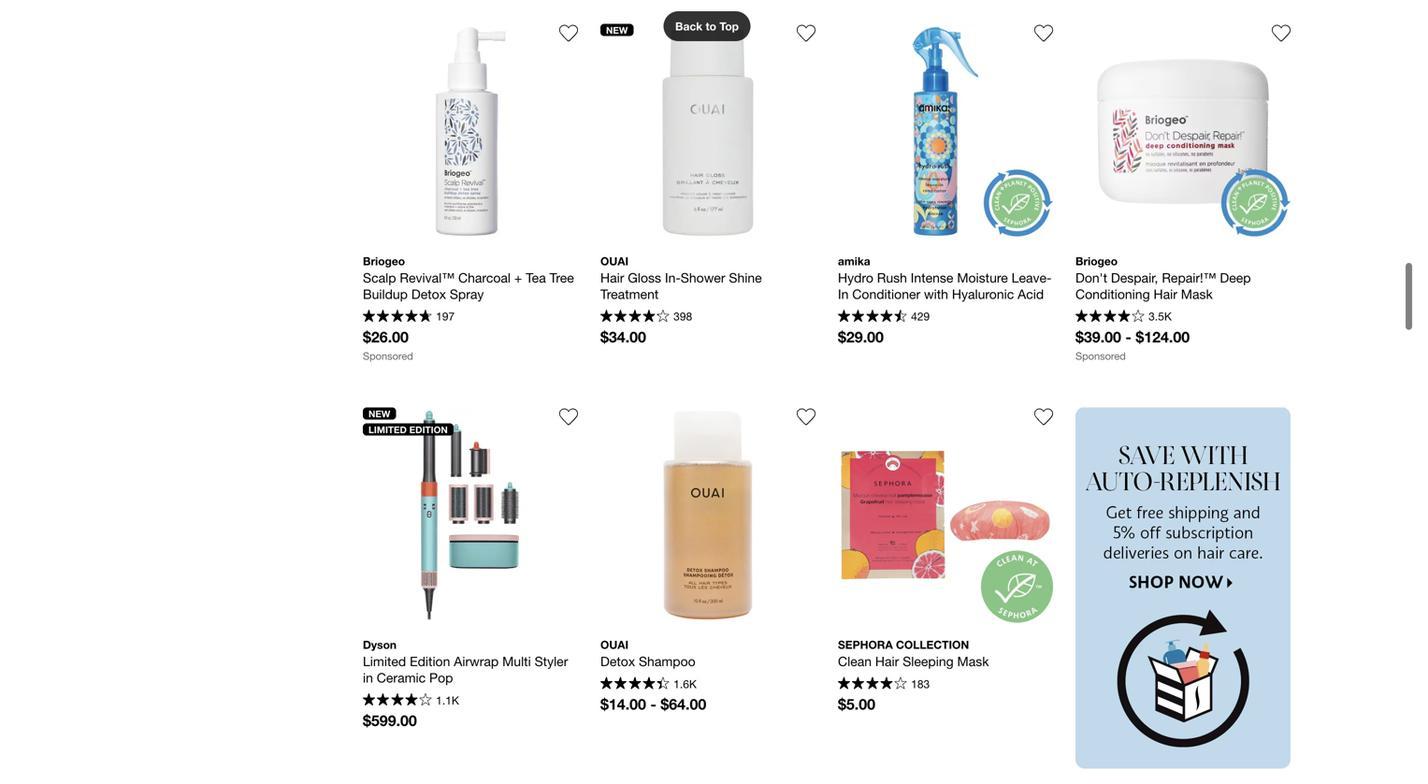 Task type: describe. For each thing, give the bounding box(es) containing it.
edition for new limited edition
[[410, 424, 448, 435]]

sign in to love sephora collection - clean hair sleeping mask image
[[1035, 408, 1054, 426]]

clean
[[838, 654, 872, 669]]

sign in to love briogeo - scalp revival™ charcoal + tea tree buildup detox spray image
[[560, 24, 578, 42]]

197 reviews element
[[436, 310, 455, 323]]

save with auto-replenish | get free shipping and 5% off subscripton deliveries on haircare.  shop now > image
[[1076, 408, 1291, 769]]

intense
[[911, 270, 954, 285]]

amika
[[838, 254, 871, 267]]

dyson limited edition airwrap multi styler in ceramic pop
[[363, 638, 572, 685]]

1.6k reviews element
[[674, 677, 697, 690]]

don't
[[1076, 270, 1108, 285]]

ouai hair gloss in-shower shine treatment
[[601, 254, 766, 302]]

4 stars element for $39.00 - $124.00
[[1076, 310, 1145, 324]]

ouai for hair
[[601, 254, 629, 267]]

detox inside ouai detox shampoo
[[601, 654, 635, 669]]

to
[[706, 20, 717, 33]]

hydro
[[838, 270, 874, 285]]

3.5k reviews element
[[1149, 310, 1172, 323]]

tea
[[526, 270, 546, 285]]

limited for new limited edition
[[369, 424, 407, 435]]

$124.00
[[1136, 328, 1190, 346]]

dyson - limited edition airwrap multi styler in ceramic pop image
[[363, 408, 578, 623]]

$14.00 - $64.00
[[601, 695, 707, 713]]

hyaluronic
[[952, 286, 1015, 302]]

multi
[[503, 654, 531, 669]]

1 sponsored from the left
[[363, 350, 413, 362]]

shampoo
[[639, 654, 696, 669]]

moisture
[[958, 270, 1008, 285]]

gloss
[[628, 270, 662, 285]]

sleeping
[[903, 654, 954, 669]]

4.5 stars element for $29.00
[[838, 310, 907, 324]]

sephora
[[838, 638, 893, 651]]

shine
[[729, 270, 762, 285]]

collection
[[896, 638, 970, 651]]

sign in to love amika - hydro rush intense moisture leave-in conditioner with hyaluronic acid image
[[1035, 24, 1054, 42]]

183
[[912, 677, 930, 690]]

deep
[[1221, 270, 1252, 285]]

$26.00
[[363, 328, 409, 346]]

429
[[912, 310, 930, 323]]

briogeo - scalp revival™ charcoal + tea tree buildup detox spray image
[[363, 24, 578, 239]]

treatment
[[601, 286, 659, 302]]

mask inside sephora collection clean hair sleeping mask
[[958, 654, 990, 669]]

with
[[925, 286, 949, 302]]

3.5k
[[1149, 310, 1172, 323]]

pop
[[430, 670, 453, 685]]

new for new limited edition
[[369, 408, 391, 419]]

sephora collection clean hair sleeping mask
[[838, 638, 990, 669]]

back to top
[[676, 20, 739, 33]]

sign in to love ouai - hair gloss in-shower shine treatment image
[[797, 24, 816, 42]]

$26.00 sponsored
[[363, 328, 413, 362]]

398 reviews element
[[674, 310, 693, 323]]

briogeo scalp revival™ charcoal + tea tree buildup detox spray
[[363, 254, 578, 302]]

$64.00
[[661, 695, 707, 713]]

airwrap
[[454, 654, 499, 669]]

sign in to love briogeo - don't despair, repair!™ deep conditioning hair mask image
[[1273, 24, 1291, 42]]

new limited edition
[[369, 408, 448, 435]]

shower
[[681, 270, 726, 285]]

in
[[838, 286, 849, 302]]

hair inside sephora collection clean hair sleeping mask
[[876, 654, 900, 669]]



Task type: locate. For each thing, give the bounding box(es) containing it.
new inside 'new limited edition'
[[369, 408, 391, 419]]

amika hydro rush intense moisture leave- in conditioner with hyaluronic acid
[[838, 254, 1052, 302]]

0 vertical spatial 4.5 stars element
[[838, 310, 907, 324]]

0 horizontal spatial -
[[651, 695, 657, 713]]

back to top button
[[664, 11, 751, 41]]

briogeo don't despair, repair!™ deep conditioning hair mask
[[1076, 254, 1255, 302]]

mask
[[1182, 286, 1213, 302], [958, 654, 990, 669]]

1 horizontal spatial briogeo
[[1076, 254, 1118, 267]]

1 vertical spatial -
[[651, 695, 657, 713]]

edition inside 'new limited edition'
[[410, 424, 448, 435]]

4 stars element up $39.00
[[1076, 310, 1145, 324]]

1 vertical spatial hair
[[1154, 286, 1178, 302]]

ouai - hair gloss in-shower shine treatment image
[[601, 24, 816, 239]]

4.5 stars element up $14.00
[[601, 677, 670, 692]]

- right $39.00
[[1126, 328, 1132, 346]]

429 reviews element
[[912, 310, 930, 323]]

1.1k
[[436, 694, 459, 707]]

ouai - detox shampoo image
[[601, 408, 816, 623]]

mask inside "briogeo don't despair, repair!™ deep conditioning hair mask"
[[1182, 286, 1213, 302]]

0 vertical spatial hair
[[601, 270, 624, 285]]

1 horizontal spatial sponsored
[[1076, 350, 1126, 362]]

- for $14.00
[[651, 695, 657, 713]]

1 horizontal spatial detox
[[601, 654, 635, 669]]

398
[[674, 310, 693, 323]]

briogeo for $26.00
[[363, 254, 405, 267]]

4 stars element for $599.00
[[363, 693, 432, 708]]

1 vertical spatial edition
[[410, 654, 450, 669]]

1.1k reviews element
[[436, 694, 459, 707]]

1 vertical spatial limited
[[363, 654, 406, 669]]

new for new
[[606, 24, 628, 35]]

sponsored down $26.00
[[363, 350, 413, 362]]

$39.00 - $124.00 sponsored
[[1076, 328, 1190, 362]]

$29.00
[[838, 328, 884, 346]]

briogeo up don't
[[1076, 254, 1118, 267]]

dyson
[[363, 638, 397, 651]]

2 briogeo from the left
[[1076, 254, 1118, 267]]

hair inside "briogeo don't despair, repair!™ deep conditioning hair mask"
[[1154, 286, 1178, 302]]

ouai for detox
[[601, 638, 629, 651]]

limited inside 'new limited edition'
[[369, 424, 407, 435]]

0 vertical spatial detox
[[412, 286, 446, 302]]

0 horizontal spatial mask
[[958, 654, 990, 669]]

hair down "sephora"
[[876, 654, 900, 669]]

mask down collection
[[958, 654, 990, 669]]

revival™
[[400, 270, 455, 285]]

detox
[[412, 286, 446, 302], [601, 654, 635, 669]]

in
[[363, 670, 373, 685]]

5 stars element
[[363, 310, 432, 324]]

top
[[720, 20, 739, 33]]

sign in to love ouai - detox shampoo image
[[797, 408, 816, 426]]

limited
[[369, 424, 407, 435], [363, 654, 406, 669]]

acid
[[1018, 286, 1044, 302]]

briogeo
[[363, 254, 405, 267], [1076, 254, 1118, 267]]

ouai up $14.00
[[601, 638, 629, 651]]

rush
[[877, 270, 908, 285]]

new right the sign in to love briogeo - scalp revival™ charcoal + tea tree buildup detox spray icon
[[606, 24, 628, 35]]

4 stars element for $34.00
[[601, 310, 670, 324]]

charcoal
[[458, 270, 511, 285]]

4 stars element up $5.00
[[838, 677, 907, 692]]

0 vertical spatial edition
[[410, 424, 448, 435]]

1 vertical spatial ouai
[[601, 638, 629, 651]]

0 horizontal spatial detox
[[412, 286, 446, 302]]

sponsored down $39.00
[[1076, 350, 1126, 362]]

$34.00
[[601, 328, 647, 346]]

0 vertical spatial limited
[[369, 424, 407, 435]]

4.5 stars element up $29.00
[[838, 310, 907, 324]]

new
[[606, 24, 628, 35], [369, 408, 391, 419]]

hair inside ouai hair gloss in-shower shine treatment
[[601, 270, 624, 285]]

limited down '$26.00 sponsored'
[[369, 424, 407, 435]]

briogeo up scalp
[[363, 254, 405, 267]]

0 vertical spatial new
[[606, 24, 628, 35]]

$14.00
[[601, 695, 647, 713]]

0 horizontal spatial sponsored
[[363, 350, 413, 362]]

0 horizontal spatial hair
[[601, 270, 624, 285]]

4 stars element
[[601, 310, 670, 324], [1076, 310, 1145, 324], [838, 677, 907, 692], [363, 693, 432, 708]]

in-
[[665, 270, 681, 285]]

spray
[[450, 286, 484, 302]]

1 horizontal spatial -
[[1126, 328, 1132, 346]]

197
[[436, 310, 455, 323]]

detox up $14.00
[[601, 654, 635, 669]]

sponsored inside $39.00 - $124.00 sponsored
[[1076, 350, 1126, 362]]

2 horizontal spatial hair
[[1154, 286, 1178, 302]]

1 horizontal spatial mask
[[1182, 286, 1213, 302]]

back
[[676, 20, 703, 33]]

hair
[[601, 270, 624, 285], [1154, 286, 1178, 302], [876, 654, 900, 669]]

leave-
[[1012, 270, 1052, 285]]

1 vertical spatial new
[[369, 408, 391, 419]]

ceramic
[[377, 670, 426, 685]]

4 stars element for $5.00
[[838, 677, 907, 692]]

$39.00
[[1076, 328, 1122, 346]]

buildup
[[363, 286, 408, 302]]

1 horizontal spatial new
[[606, 24, 628, 35]]

edition
[[410, 424, 448, 435], [410, 654, 450, 669]]

detox inside briogeo scalp revival™ charcoal + tea tree buildup detox spray
[[412, 286, 446, 302]]

4.5 stars element
[[838, 310, 907, 324], [601, 677, 670, 692]]

- left $64.00
[[651, 695, 657, 713]]

conditioning
[[1076, 286, 1151, 302]]

0 vertical spatial mask
[[1182, 286, 1213, 302]]

hair up treatment
[[601, 270, 624, 285]]

+
[[515, 270, 522, 285]]

sponsored
[[363, 350, 413, 362], [1076, 350, 1126, 362]]

briogeo inside "briogeo don't despair, repair!™ deep conditioning hair mask"
[[1076, 254, 1118, 267]]

0 vertical spatial -
[[1126, 328, 1132, 346]]

ouai
[[601, 254, 629, 267], [601, 638, 629, 651]]

ouai detox shampoo
[[601, 638, 696, 669]]

1 briogeo from the left
[[363, 254, 405, 267]]

mask down repair!™ on the top right of page
[[1182, 286, 1213, 302]]

styler
[[535, 654, 568, 669]]

tree
[[550, 270, 574, 285]]

1 vertical spatial detox
[[601, 654, 635, 669]]

ouai inside ouai detox shampoo
[[601, 638, 629, 651]]

ouai inside ouai hair gloss in-shower shine treatment
[[601, 254, 629, 267]]

4 stars element up $599.00
[[363, 693, 432, 708]]

scalp
[[363, 270, 396, 285]]

4 stars element up $34.00
[[601, 310, 670, 324]]

1 ouai from the top
[[601, 254, 629, 267]]

edition inside 'dyson limited edition airwrap multi styler in ceramic pop'
[[410, 654, 450, 669]]

$599.00
[[363, 712, 417, 729]]

ouai up gloss
[[601, 254, 629, 267]]

1 horizontal spatial 4.5 stars element
[[838, 310, 907, 324]]

- for $39.00
[[1126, 328, 1132, 346]]

0 vertical spatial ouai
[[601, 254, 629, 267]]

4.5 stars element for $14.00 - $64.00
[[601, 677, 670, 692]]

2 ouai from the top
[[601, 638, 629, 651]]

0 horizontal spatial briogeo
[[363, 254, 405, 267]]

183 reviews element
[[912, 677, 930, 690]]

limited inside 'dyson limited edition airwrap multi styler in ceramic pop'
[[363, 654, 406, 669]]

briogeo inside briogeo scalp revival™ charcoal + tea tree buildup detox spray
[[363, 254, 405, 267]]

sign in to love dyson - limited edition airwrap multi styler in ceramic pop image
[[560, 408, 578, 426]]

limited down dyson
[[363, 654, 406, 669]]

sephora collection - clean hair sleeping mask image
[[838, 408, 1054, 623]]

new down '$26.00 sponsored'
[[369, 408, 391, 419]]

edition for dyson limited edition airwrap multi styler in ceramic pop
[[410, 654, 450, 669]]

0 horizontal spatial 4.5 stars element
[[601, 677, 670, 692]]

1 horizontal spatial hair
[[876, 654, 900, 669]]

2 sponsored from the left
[[1076, 350, 1126, 362]]

detox down revival™
[[412, 286, 446, 302]]

briogeo - don't despair, repair!™ deep conditioning hair mask image
[[1076, 24, 1291, 239]]

hair up "3.5k"
[[1154, 286, 1178, 302]]

briogeo for $39.00 - $124.00
[[1076, 254, 1118, 267]]

0 horizontal spatial new
[[369, 408, 391, 419]]

-
[[1126, 328, 1132, 346], [651, 695, 657, 713]]

repair!™
[[1162, 270, 1217, 285]]

limited for dyson limited edition airwrap multi styler in ceramic pop
[[363, 654, 406, 669]]

despair,
[[1111, 270, 1159, 285]]

1 vertical spatial 4.5 stars element
[[601, 677, 670, 692]]

conditioner
[[853, 286, 921, 302]]

$5.00
[[838, 695, 876, 713]]

1 vertical spatial mask
[[958, 654, 990, 669]]

2 vertical spatial hair
[[876, 654, 900, 669]]

amika - hydro rush intense moisture leave-in conditioner with hyaluronic acid image
[[838, 24, 1054, 239]]

- inside $39.00 - $124.00 sponsored
[[1126, 328, 1132, 346]]

1.6k
[[674, 677, 697, 690]]



Task type: vqa. For each thing, say whether or not it's contained in the screenshot.
intense
yes



